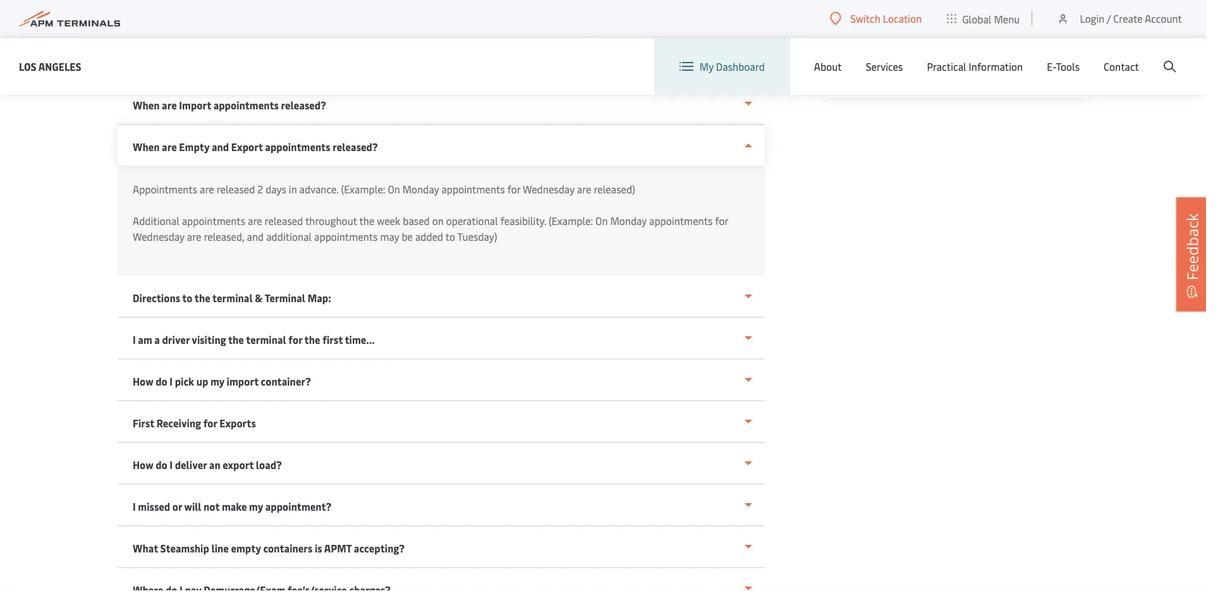 Task type: locate. For each thing, give the bounding box(es) containing it.
and inside additional appointments are released throughout the week based on operational feasibility. (example: on monday appointments for wednesday are released, and additional appointments may be added to tuesday)
[[247, 230, 264, 244]]

to
[[446, 230, 455, 244], [182, 292, 193, 305]]

are up links in the top left of the page
[[184, 28, 199, 41]]

containers inside 'the following are frequently asked questions regarding trucking requirements and the draying of containers at apm terminals pier 400 los angeles. all links are live and will assist you in addressing your current needs.'
[[570, 28, 619, 41]]

1 vertical spatial containers
[[263, 542, 313, 556]]

0 vertical spatial do
[[156, 375, 167, 389]]

released,
[[204, 230, 245, 244]]

in
[[322, 44, 330, 57], [289, 183, 297, 196]]

and right released,
[[247, 230, 264, 244]]

terminal down &
[[246, 333, 286, 347]]

care
[[908, 30, 936, 49]]

1 vertical spatial to
[[182, 292, 193, 305]]

are left released,
[[187, 230, 201, 244]]

i left am
[[133, 333, 136, 347]]

the inside additional appointments are released throughout the week based on operational feasibility. (example: on monday appointments for wednesday are released, and additional appointments may be added to tuesday)
[[359, 214, 375, 228]]

container?
[[261, 375, 311, 389]]

export
[[231, 140, 263, 154]]

for inside "dropdown button"
[[289, 333, 302, 347]]

(example: up week
[[341, 183, 385, 196]]

1 horizontal spatial in
[[322, 44, 330, 57]]

dashboard
[[716, 60, 765, 73]]

and right empty
[[212, 140, 229, 154]]

about
[[814, 60, 842, 73]]

how inside how do i pick up my import container? dropdown button
[[133, 375, 153, 389]]

my inside dropdown button
[[211, 375, 225, 389]]

+1 (310) 221-4100 link
[[845, 64, 1070, 81]]

will right or at the bottom left
[[184, 500, 201, 514]]

4100
[[924, 65, 947, 79]]

the left week
[[359, 214, 375, 228]]

1 horizontal spatial released?
[[333, 140, 378, 154]]

global menu
[[963, 12, 1020, 25]]

export
[[223, 459, 254, 472]]

i inside "dropdown button"
[[133, 333, 136, 347]]

terminal
[[212, 292, 253, 305], [246, 333, 286, 347]]

0 vertical spatial how
[[133, 375, 153, 389]]

los
[[747, 28, 763, 41], [19, 59, 36, 73]]

los left "angeles"
[[19, 59, 36, 73]]

how down first
[[133, 459, 153, 472]]

released up additional
[[265, 214, 303, 228]]

released? down 'you'
[[281, 99, 326, 112]]

i left missed
[[133, 500, 136, 514]]

1 how from the top
[[133, 375, 153, 389]]

1 vertical spatial monday
[[611, 214, 647, 228]]

how do i deliver an export load?
[[133, 459, 282, 472]]

1 horizontal spatial monday
[[611, 214, 647, 228]]

0 vertical spatial terminal
[[212, 292, 253, 305]]

0 horizontal spatial containers
[[263, 542, 313, 556]]

0 horizontal spatial on
[[388, 183, 400, 196]]

1 horizontal spatial will
[[255, 44, 272, 57]]

0 horizontal spatial in
[[289, 183, 297, 196]]

released left 2
[[217, 183, 255, 196]]

do left pick
[[156, 375, 167, 389]]

pier
[[705, 28, 723, 41]]

when left import at the left top of page
[[133, 99, 160, 112]]

0 vertical spatial los
[[747, 28, 763, 41]]

create
[[1114, 12, 1143, 25]]

0 horizontal spatial my
[[211, 375, 225, 389]]

login / create account link
[[1057, 0, 1183, 37]]

first
[[323, 333, 343, 347]]

feasibility.
[[501, 214, 547, 228]]

0 horizontal spatial los
[[19, 59, 36, 73]]

1 vertical spatial in
[[289, 183, 297, 196]]

account
[[1145, 12, 1183, 25]]

1 vertical spatial released
[[265, 214, 303, 228]]

are left empty
[[162, 140, 177, 154]]

time...
[[345, 333, 375, 347]]

empty
[[179, 140, 210, 154]]

1 vertical spatial will
[[184, 500, 201, 514]]

1 do from the top
[[156, 375, 167, 389]]

0 vertical spatial monday
[[403, 183, 439, 196]]

will
[[255, 44, 272, 57], [184, 500, 201, 514]]

switch
[[851, 12, 881, 25]]

0 vertical spatial released?
[[281, 99, 326, 112]]

my right the up
[[211, 375, 225, 389]]

0 vertical spatial will
[[255, 44, 272, 57]]

1 horizontal spatial to
[[446, 230, 455, 244]]

frequently
[[201, 28, 250, 41]]

when up appointments
[[133, 140, 160, 154]]

switch location
[[851, 12, 922, 25]]

1 horizontal spatial los
[[747, 28, 763, 41]]

2 do from the top
[[156, 459, 167, 472]]

will inside 'the following are frequently asked questions regarding trucking requirements and the draying of containers at apm terminals pier 400 los angeles. all links are live and will assist you in addressing your current needs.'
[[255, 44, 272, 57]]

regarding
[[330, 28, 374, 41]]

customer care
[[845, 30, 936, 49]]

global menu button
[[935, 0, 1033, 38]]

wednesday down additional
[[133, 230, 185, 244]]

all
[[159, 44, 172, 57]]

1 vertical spatial los
[[19, 59, 36, 73]]

los inside 'the following are frequently asked questions regarding trucking requirements and the draying of containers at apm terminals pier 400 los angeles. all links are live and will assist you in addressing your current needs.'
[[747, 28, 763, 41]]

1 horizontal spatial released
[[265, 214, 303, 228]]

import
[[227, 375, 259, 389]]

los right 400
[[747, 28, 763, 41]]

2 when from the top
[[133, 140, 160, 154]]

terminal inside "dropdown button"
[[246, 333, 286, 347]]

up
[[197, 375, 208, 389]]

directions to the terminal & terminal map: button
[[118, 277, 765, 318]]

monday
[[403, 183, 439, 196], [611, 214, 647, 228]]

wednesday up feasibility.
[[523, 183, 575, 196]]

in right 'you'
[[322, 44, 330, 57]]

and right live
[[235, 44, 252, 57]]

the up visiting
[[195, 292, 210, 305]]

0 vertical spatial containers
[[570, 28, 619, 41]]

1 vertical spatial terminal
[[246, 333, 286, 347]]

links
[[174, 44, 197, 57]]

released? up the appointments are released 2 days in advance. (example: on monday appointments for wednesday are released)
[[333, 140, 378, 154]]

questions
[[282, 28, 327, 41]]

to right the directions
[[182, 292, 193, 305]]

will down "asked"
[[255, 44, 272, 57]]

2 how from the top
[[133, 459, 153, 472]]

how for how do i pick up my import container?
[[133, 375, 153, 389]]

e-tools
[[1047, 60, 1080, 73]]

the right visiting
[[228, 333, 244, 347]]

monday down released) on the top
[[611, 214, 647, 228]]

you
[[302, 44, 319, 57]]

feedback
[[1182, 213, 1203, 280]]

do for deliver
[[156, 459, 167, 472]]

containers left 'is'
[[263, 542, 313, 556]]

1 vertical spatial my
[[249, 500, 263, 514]]

the left draying
[[502, 28, 518, 41]]

information
[[969, 60, 1023, 73]]

1 vertical spatial (example:
[[549, 214, 593, 228]]

1 vertical spatial when
[[133, 140, 160, 154]]

the inside directions to the terminal & terminal map: dropdown button
[[195, 292, 210, 305]]

are
[[184, 28, 199, 41], [199, 44, 214, 57], [162, 99, 177, 112], [162, 140, 177, 154], [200, 183, 214, 196], [577, 183, 592, 196], [248, 214, 262, 228], [187, 230, 201, 244]]

on up week
[[388, 183, 400, 196]]

0 vertical spatial in
[[322, 44, 330, 57]]

to inside dropdown button
[[182, 292, 193, 305]]

0 vertical spatial when
[[133, 99, 160, 112]]

1 vertical spatial do
[[156, 459, 167, 472]]

my dashboard button
[[680, 38, 765, 95]]

0 vertical spatial to
[[446, 230, 455, 244]]

0 vertical spatial my
[[211, 375, 225, 389]]

deliver
[[175, 459, 207, 472]]

1 vertical spatial wednesday
[[133, 230, 185, 244]]

make
[[222, 500, 247, 514]]

1 vertical spatial how
[[133, 459, 153, 472]]

0 horizontal spatial to
[[182, 292, 193, 305]]

los angeles
[[19, 59, 81, 73]]

0 vertical spatial released
[[217, 183, 255, 196]]

0 vertical spatial wednesday
[[523, 183, 575, 196]]

operational
[[446, 214, 498, 228]]

added
[[415, 230, 444, 244]]

(example:
[[341, 183, 385, 196], [549, 214, 593, 228]]

i
[[133, 333, 136, 347], [170, 375, 173, 389], [170, 459, 173, 472], [133, 500, 136, 514]]

for inside dropdown button
[[203, 417, 217, 430]]

to right added at the top
[[446, 230, 455, 244]]

in right the days
[[289, 183, 297, 196]]

(example: right feasibility.
[[549, 214, 593, 228]]

(310)
[[878, 65, 902, 79]]

appointments
[[214, 99, 279, 112], [265, 140, 331, 154], [442, 183, 505, 196], [182, 214, 245, 228], [650, 214, 713, 228], [314, 230, 378, 244]]

apm
[[633, 28, 655, 41]]

0 vertical spatial (example:
[[341, 183, 385, 196]]

monday inside additional appointments are released throughout the week based on operational feasibility. (example: on monday appointments for wednesday are released, and additional appointments may be added to tuesday)
[[611, 214, 647, 228]]

are right appointments
[[200, 183, 214, 196]]

my inside dropdown button
[[249, 500, 263, 514]]

switch location button
[[831, 12, 922, 25]]

do left deliver at bottom
[[156, 459, 167, 472]]

1 when from the top
[[133, 99, 160, 112]]

when
[[133, 99, 160, 112], [133, 140, 160, 154]]

about button
[[814, 38, 842, 95]]

containers left at
[[570, 28, 619, 41]]

1 horizontal spatial on
[[596, 214, 608, 228]]

how left pick
[[133, 375, 153, 389]]

0 horizontal spatial (example:
[[341, 183, 385, 196]]

0 horizontal spatial monday
[[403, 183, 439, 196]]

will inside dropdown button
[[184, 500, 201, 514]]

trucking
[[376, 28, 416, 41]]

1 horizontal spatial (example:
[[549, 214, 593, 228]]

the inside 'the following are frequently asked questions regarding trucking requirements and the draying of containers at apm terminals pier 400 los angeles. all links are live and will assist you in addressing your current needs.'
[[502, 28, 518, 41]]

draying
[[520, 28, 555, 41]]

how inside the how do i deliver an export load? dropdown button
[[133, 459, 153, 472]]

my right make
[[249, 500, 263, 514]]

terminal left &
[[212, 292, 253, 305]]

1 horizontal spatial wednesday
[[523, 183, 575, 196]]

0 horizontal spatial wednesday
[[133, 230, 185, 244]]

or
[[173, 500, 182, 514]]

1 horizontal spatial my
[[249, 500, 263, 514]]

monday up based
[[403, 183, 439, 196]]

feedback button
[[1177, 198, 1207, 311]]

practical information
[[927, 60, 1023, 73]]

driver
[[162, 333, 190, 347]]

1 vertical spatial on
[[596, 214, 608, 228]]

on down released) on the top
[[596, 214, 608, 228]]

released inside additional appointments are released throughout the week based on operational feasibility. (example: on monday appointments for wednesday are released, and additional appointments may be added to tuesday)
[[265, 214, 303, 228]]

when for when are import appointments released?
[[133, 99, 160, 112]]

1 horizontal spatial containers
[[570, 28, 619, 41]]

0 horizontal spatial will
[[184, 500, 201, 514]]

2
[[258, 183, 263, 196]]



Task type: describe. For each thing, give the bounding box(es) containing it.
221-
[[904, 65, 924, 79]]

first
[[133, 417, 154, 430]]

to inside additional appointments are released throughout the week based on operational feasibility. (example: on monday appointments for wednesday are released, and additional appointments may be added to tuesday)
[[446, 230, 455, 244]]

when are import appointments released?
[[133, 99, 326, 112]]

customer
[[845, 30, 905, 49]]

a
[[155, 333, 160, 347]]

for inside additional appointments are released throughout the week based on operational feasibility. (example: on monday appointments for wednesday are released, and additional appointments may be added to tuesday)
[[715, 214, 729, 228]]

advance.
[[300, 183, 339, 196]]

i missed or will not make my appointment? button
[[118, 485, 765, 527]]

i am a driver visiting the terminal for the first time... button
[[118, 318, 765, 360]]

1 vertical spatial released?
[[333, 140, 378, 154]]

are left released) on the top
[[577, 183, 592, 196]]

additional
[[133, 214, 179, 228]]

be
[[402, 230, 413, 244]]

exports
[[220, 417, 256, 430]]

pick
[[175, 375, 194, 389]]

how for how do i deliver an export load?
[[133, 459, 153, 472]]

practical information button
[[927, 38, 1023, 95]]

menu
[[994, 12, 1020, 25]]

throughout
[[305, 214, 357, 228]]

may
[[380, 230, 399, 244]]

in inside 'the following are frequently asked questions regarding trucking requirements and the draying of containers at apm terminals pier 400 los angeles. all links are live and will assist you in addressing your current needs.'
[[322, 44, 330, 57]]

and inside dropdown button
[[212, 140, 229, 154]]

tuesday)
[[458, 230, 498, 244]]

appointments
[[133, 183, 197, 196]]

how do i pick up my import container? button
[[118, 360, 765, 402]]

requirements
[[418, 28, 481, 41]]

on inside additional appointments are released throughout the week based on operational feasibility. (example: on monday appointments for wednesday are released, and additional appointments may be added to tuesday)
[[596, 214, 608, 228]]

when for when are empty and export appointments released?
[[133, 140, 160, 154]]

i missed or will not make my appointment?
[[133, 500, 332, 514]]

not
[[204, 500, 220, 514]]

directions to the terminal & terminal map:
[[133, 292, 331, 305]]

appointments are released 2 days in advance. (example: on monday appointments for wednesday are released)
[[133, 183, 636, 196]]

e-
[[1047, 60, 1056, 73]]

400
[[725, 28, 745, 41]]

addressing
[[333, 44, 383, 57]]

at
[[622, 28, 631, 41]]

additional appointments are released throughout the week based on operational feasibility. (example: on monday appointments for wednesday are released, and additional appointments may be added to tuesday)
[[133, 214, 729, 244]]

/
[[1107, 12, 1111, 25]]

days
[[266, 183, 286, 196]]

services
[[866, 60, 903, 73]]

are left live
[[199, 44, 214, 57]]

assist
[[274, 44, 300, 57]]

0 horizontal spatial released
[[217, 183, 255, 196]]

terminal
[[265, 292, 306, 305]]

contact button
[[1104, 38, 1140, 95]]

import
[[179, 99, 211, 112]]

current
[[408, 44, 443, 57]]

when are empty and export appointments released? button
[[118, 126, 765, 166]]

the
[[118, 28, 135, 41]]

(example: inside additional appointments are released throughout the week based on operational feasibility. (example: on monday appointments for wednesday are released, and additional appointments may be added to tuesday)
[[549, 214, 593, 228]]

what steamship line empty containers is apmt accepting? button
[[118, 527, 765, 569]]

load?
[[256, 459, 282, 472]]

the left first
[[305, 333, 320, 347]]

los angeles link
[[19, 59, 81, 74]]

e-tools button
[[1047, 38, 1080, 95]]

+1 (310) 221-4100
[[866, 65, 947, 79]]

i left deliver at bottom
[[170, 459, 173, 472]]

i am a driver visiting the terminal for the first time...
[[133, 333, 375, 347]]

are left import at the left top of page
[[162, 99, 177, 112]]

when are import appointments released? button
[[118, 84, 765, 126]]

what steamship line empty containers is apmt accepting?
[[133, 542, 405, 556]]

apmt
[[324, 542, 352, 556]]

map:
[[308, 292, 331, 305]]

first receiving for exports button
[[118, 402, 765, 444]]

your
[[385, 44, 406, 57]]

terminal inside dropdown button
[[212, 292, 253, 305]]

do for pick
[[156, 375, 167, 389]]

practical
[[927, 60, 967, 73]]

i inside dropdown button
[[133, 500, 136, 514]]

accepting?
[[354, 542, 405, 556]]

the following are frequently asked questions regarding trucking requirements and the draying of containers at apm terminals pier 400 los angeles. all links are live and will assist you in addressing your current needs.
[[118, 28, 763, 57]]

asked
[[253, 28, 280, 41]]

what
[[133, 542, 158, 556]]

line
[[212, 542, 229, 556]]

i left pick
[[170, 375, 173, 389]]

week
[[377, 214, 401, 228]]

am
[[138, 333, 152, 347]]

containers inside dropdown button
[[263, 542, 313, 556]]

receiving
[[157, 417, 201, 430]]

+1
[[866, 65, 876, 79]]

login / create account
[[1080, 12, 1183, 25]]

missed
[[138, 500, 170, 514]]

0 horizontal spatial released?
[[281, 99, 326, 112]]

are down 2
[[248, 214, 262, 228]]

wednesday inside additional appointments are released throughout the week based on operational feasibility. (example: on monday appointments for wednesday are released, and additional appointments may be added to tuesday)
[[133, 230, 185, 244]]

how do i deliver an export load? button
[[118, 444, 765, 485]]

steamship
[[160, 542, 209, 556]]

contact
[[1104, 60, 1140, 73]]

0 vertical spatial on
[[388, 183, 400, 196]]

an
[[209, 459, 221, 472]]

and right requirements
[[483, 28, 500, 41]]

global
[[963, 12, 992, 25]]

visiting
[[192, 333, 226, 347]]

based
[[403, 214, 430, 228]]

terminals
[[657, 28, 703, 41]]

additional
[[266, 230, 312, 244]]



Task type: vqa. For each thing, say whether or not it's contained in the screenshot.
my inside "Dropdown Button"
yes



